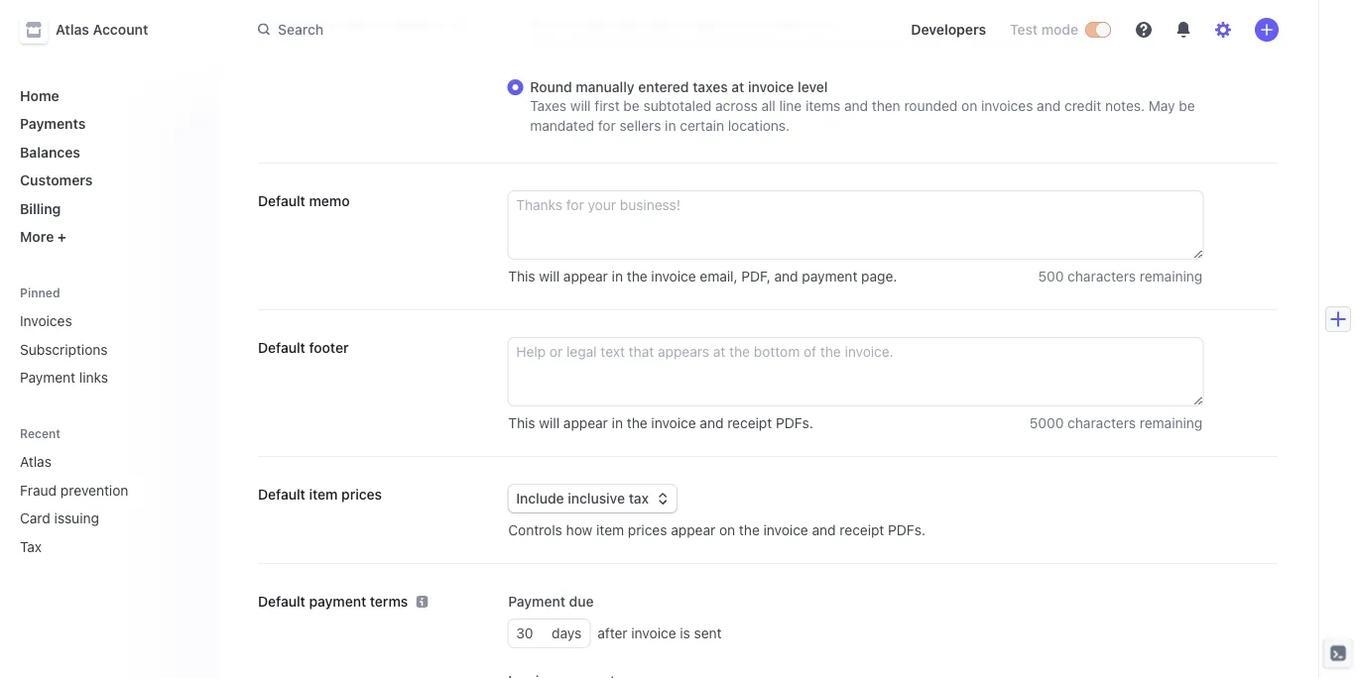 Task type: vqa. For each thing, say whether or not it's contained in the screenshot.
"for" to the right
yes



Task type: describe. For each thing, give the bounding box(es) containing it.
credit for taxes will first be subtotaled across all line items and then rounded on invoices and credit notes. may be mandated for sellers in certain locations.
[[1065, 98, 1102, 114]]

email,
[[700, 269, 738, 285]]

then for rounded
[[872, 98, 901, 114]]

entered for rounded
[[639, 16, 689, 33]]

how
[[566, 523, 593, 539]]

line for invoice
[[780, 98, 802, 114]]

Search search field
[[246, 12, 806, 48]]

atlas account button
[[20, 16, 168, 44]]

notes. for taxes will first be subtotaled across all line items and then rounded on invoices and credit notes. may be mandated for sellers in certain locations.
[[1106, 98, 1146, 114]]

payments link
[[12, 108, 202, 140]]

card
[[20, 511, 50, 527]]

memo
[[309, 193, 350, 209]]

across
[[716, 98, 758, 114]]

prevention
[[60, 482, 128, 499]]

recent navigation links element
[[0, 426, 218, 563]]

tax inside popup button
[[629, 491, 649, 507]]

Default footer text field
[[508, 338, 1203, 406]]

card issuing link
[[12, 503, 175, 535]]

customers
[[20, 172, 93, 189]]

0 vertical spatial payment
[[802, 269, 858, 285]]

invoices
[[20, 313, 72, 330]]

pinned navigation links element
[[12, 285, 202, 394]]

fraud
[[20, 482, 57, 499]]

default footer
[[258, 340, 349, 356]]

include inclusive tax
[[516, 491, 649, 507]]

is
[[680, 626, 691, 642]]

default for default memo
[[258, 193, 306, 209]]

locations.
[[728, 118, 790, 134]]

level inside round manually entered taxes at invoice level taxes will first be subtotaled across all line items and then rounded on invoices and credit notes. may be mandated for sellers in certain locations.
[[798, 79, 828, 95]]

subscriptions link
[[12, 334, 202, 366]]

after
[[598, 626, 628, 642]]

settings image
[[1216, 22, 1232, 38]]

0 vertical spatial prices
[[342, 487, 382, 503]]

help image
[[1137, 22, 1152, 38]]

test mode
[[1011, 21, 1079, 38]]

line for line
[[728, 35, 751, 52]]

payment links
[[20, 370, 108, 386]]

this for this will appear in the invoice email, pdf, and payment page.
[[508, 269, 536, 285]]

issuing
[[54, 511, 99, 527]]

0 horizontal spatial pdfs.
[[776, 415, 814, 432]]

tax link
[[12, 531, 175, 563]]

recent
[[20, 427, 61, 441]]

in inside round manually entered taxes at invoice level taxes will first be subtotaled across all line items and then rounded on invoices and credit notes. may be mandated for sellers in certain locations.
[[665, 118, 676, 134]]

controls how item prices appear on the invoice and receipt pdfs.
[[508, 523, 926, 539]]

0 vertical spatial receipt
[[728, 415, 772, 432]]

500 characters remaining
[[1039, 269, 1203, 285]]

balances link
[[12, 136, 202, 168]]

mandated
[[530, 118, 595, 134]]

manually for will
[[576, 16, 635, 33]]

round manually entered taxes at invoice level taxes will first be subtotaled across all line items and then rounded on invoices and credit notes. may be mandated for sellers in certain locations.
[[530, 79, 1196, 134]]

more +
[[20, 229, 66, 245]]

svg image
[[657, 493, 669, 505]]

at for line
[[732, 16, 745, 33]]

default for default item prices
[[258, 487, 306, 503]]

payments
[[20, 116, 86, 132]]

items
[[806, 98, 841, 114]]

developers link
[[904, 14, 995, 46]]

manual
[[258, 16, 306, 33]]

pinned element
[[12, 305, 202, 394]]

1 vertical spatial pdfs.
[[889, 523, 926, 539]]

in for and
[[612, 415, 623, 432]]

500
[[1039, 269, 1064, 285]]

fraud prevention
[[20, 482, 128, 499]]

days
[[552, 626, 582, 642]]

invoice for email,
[[652, 269, 696, 285]]

default for default payment terms
[[258, 594, 306, 610]]

appear for this will appear in the invoice and receipt pdfs.
[[564, 415, 608, 432]]

fraud prevention link
[[12, 474, 175, 507]]

may
[[1149, 98, 1176, 114]]

0 horizontal spatial on
[[720, 523, 736, 539]]

notifications image
[[1176, 22, 1192, 38]]

round for taxes
[[530, 16, 572, 33]]

0 horizontal spatial payment
[[309, 594, 366, 610]]

certain
[[680, 118, 725, 134]]

footer
[[309, 340, 349, 356]]

include
[[516, 491, 564, 507]]

balances
[[20, 144, 80, 160]]

characters for 5000
[[1068, 415, 1137, 432]]

rounded inside round manually entered taxes at invoice level taxes will first be subtotaled across all line items and then rounded on invoices and credit notes. may be mandated for sellers in certain locations.
[[905, 98, 958, 114]]

5000 characters remaining
[[1030, 415, 1203, 432]]

notes. for taxes will be rounded for each line item and then subtotaled on invoices and credit notes.
[[1062, 35, 1102, 52]]

invoices link
[[12, 305, 202, 337]]

all
[[762, 98, 776, 114]]

be for subtotaled
[[624, 98, 640, 114]]

the for email,
[[627, 269, 648, 285]]

this for this will appear in the invoice and receipt pdfs.
[[508, 415, 536, 432]]

payment due
[[508, 594, 594, 610]]

in for email,
[[612, 269, 623, 285]]

Default memo text field
[[508, 192, 1203, 259]]

2 vertical spatial appear
[[671, 523, 716, 539]]

default item prices
[[258, 487, 382, 503]]

default payment terms
[[258, 594, 408, 610]]

tax
[[20, 539, 42, 555]]

rounded inside round manually entered taxes at line item level taxes will be rounded for each line item and then subtotaled on invoices and credit notes.
[[615, 35, 668, 52]]

card issuing
[[20, 511, 99, 527]]

controls
[[508, 523, 563, 539]]

manually for first
[[576, 79, 635, 95]]

level inside round manually entered taxes at line item level taxes will be rounded for each line item and then subtotaled on invoices and credit notes.
[[808, 16, 838, 33]]

invoice for level
[[748, 79, 795, 95]]

+
[[57, 229, 66, 245]]

customers link
[[12, 164, 202, 197]]

home
[[20, 87, 59, 104]]

appear for this will appear in the invoice email, pdf, and payment page.
[[564, 269, 608, 285]]

links
[[79, 370, 108, 386]]

each
[[694, 35, 725, 52]]

1 horizontal spatial receipt
[[840, 523, 885, 539]]

billing
[[20, 201, 61, 217]]

payment links link
[[12, 362, 202, 394]]



Task type: locate. For each thing, give the bounding box(es) containing it.
2 this from the top
[[508, 415, 536, 432]]

1 horizontal spatial subtotaled
[[846, 35, 914, 52]]

line up all
[[748, 16, 772, 33]]

1 horizontal spatial payment
[[802, 269, 858, 285]]

0 vertical spatial taxes
[[530, 35, 567, 52]]

1 horizontal spatial then
[[872, 98, 901, 114]]

be for rounded
[[595, 35, 611, 52]]

2 taxes from the top
[[530, 98, 567, 114]]

1 vertical spatial prices
[[628, 523, 668, 539]]

atlas inside atlas account button
[[56, 21, 89, 38]]

1 vertical spatial for
[[598, 118, 616, 134]]

1 vertical spatial payment
[[309, 594, 366, 610]]

days button
[[552, 620, 590, 648]]

1 vertical spatial taxes
[[693, 79, 728, 95]]

line right all
[[780, 98, 802, 114]]

payment left terms
[[309, 594, 366, 610]]

taxes up each
[[693, 16, 728, 33]]

default for default footer
[[258, 340, 306, 356]]

this
[[508, 269, 536, 285], [508, 415, 536, 432]]

rounded
[[615, 35, 668, 52], [905, 98, 958, 114]]

after invoice is sent
[[598, 626, 722, 642]]

notes.
[[1062, 35, 1102, 52], [1106, 98, 1146, 114]]

home link
[[12, 79, 202, 112]]

include inclusive tax button
[[508, 485, 677, 513]]

5000
[[1030, 415, 1064, 432]]

0 vertical spatial in
[[665, 118, 676, 134]]

then inside round manually entered taxes at invoice level taxes will first be subtotaled across all line items and then rounded on invoices and credit notes. may be mandated for sellers in certain locations.
[[872, 98, 901, 114]]

line inside round manually entered taxes at invoice level taxes will first be subtotaled across all line items and then rounded on invoices and credit notes. may be mandated for sellers in certain locations.
[[780, 98, 802, 114]]

1 characters from the top
[[1068, 269, 1137, 285]]

1 horizontal spatial rounded
[[905, 98, 958, 114]]

credit
[[1021, 35, 1058, 52], [1065, 98, 1102, 114]]

this will appear in the invoice email, pdf, and payment page.
[[508, 269, 898, 285]]

1 vertical spatial level
[[798, 79, 828, 95]]

0 horizontal spatial payment
[[20, 370, 75, 386]]

0 horizontal spatial be
[[595, 35, 611, 52]]

payment for payment links
[[20, 370, 75, 386]]

due
[[569, 594, 594, 610]]

amount
[[333, 16, 383, 33]]

atlas inside atlas link
[[20, 454, 52, 471]]

1 horizontal spatial atlas
[[56, 21, 89, 38]]

payment inside the pinned element
[[20, 370, 75, 386]]

1 horizontal spatial on
[[918, 35, 934, 52]]

receipt
[[728, 415, 772, 432], [840, 523, 885, 539]]

1 vertical spatial line
[[728, 35, 751, 52]]

1 vertical spatial round
[[530, 79, 572, 95]]

1 vertical spatial remaining
[[1140, 415, 1203, 432]]

credit left may
[[1065, 98, 1102, 114]]

sellers
[[620, 118, 661, 134]]

1 manually from the top
[[576, 16, 635, 33]]

1 vertical spatial this
[[508, 415, 536, 432]]

0 vertical spatial at
[[732, 16, 745, 33]]

item
[[775, 16, 804, 33], [755, 35, 782, 52], [309, 487, 338, 503], [597, 523, 624, 539]]

0 horizontal spatial credit
[[1021, 35, 1058, 52]]

then
[[814, 35, 842, 52], [872, 98, 901, 114]]

atlas for atlas
[[20, 454, 52, 471]]

1 vertical spatial taxes
[[530, 98, 567, 114]]

atlas left account
[[56, 21, 89, 38]]

1 vertical spatial notes.
[[1106, 98, 1146, 114]]

more
[[20, 229, 54, 245]]

2 horizontal spatial be
[[1180, 98, 1196, 114]]

0 vertical spatial payment
[[20, 370, 75, 386]]

on inside round manually entered taxes at line item level taxes will be rounded for each line item and then subtotaled on invoices and credit notes.
[[918, 35, 934, 52]]

2 round from the top
[[530, 79, 572, 95]]

2 remaining from the top
[[1140, 415, 1203, 432]]

then right items
[[872, 98, 901, 114]]

1 horizontal spatial for
[[672, 35, 690, 52]]

invoices
[[938, 35, 990, 52], [982, 98, 1034, 114]]

entered inside round manually entered taxes at invoice level taxes will first be subtotaled across all line items and then rounded on invoices and credit notes. may be mandated for sellers in certain locations.
[[639, 79, 689, 95]]

this will appear in the invoice and receipt pdfs.
[[508, 415, 814, 432]]

notes. inside round manually entered taxes at invoice level taxes will first be subtotaled across all line items and then rounded on invoices and credit notes. may be mandated for sellers in certain locations.
[[1106, 98, 1146, 114]]

atlas link
[[12, 446, 175, 478]]

entered
[[639, 16, 689, 33], [639, 79, 689, 95]]

2 default from the top
[[258, 340, 306, 356]]

4 default from the top
[[258, 594, 306, 610]]

2 vertical spatial line
[[780, 98, 802, 114]]

invoices inside round manually entered taxes at invoice level taxes will first be subtotaled across all line items and then rounded on invoices and credit notes. may be mandated for sellers in certain locations.
[[982, 98, 1034, 114]]

payment up after invoice is sent text box
[[508, 594, 566, 610]]

credit for taxes will be rounded for each line item and then subtotaled on invoices and credit notes.
[[1021, 35, 1058, 52]]

subtotaled up round manually entered taxes at invoice level taxes will first be subtotaled across all line items and then rounded on invoices and credit notes. may be mandated for sellers in certain locations.
[[846, 35, 914, 52]]

invoice for and
[[652, 415, 696, 432]]

the for and
[[627, 415, 648, 432]]

payment for payment due
[[508, 594, 566, 610]]

1 vertical spatial payment
[[508, 594, 566, 610]]

entered for subtotaled
[[639, 79, 689, 95]]

notes. inside round manually entered taxes at line item level taxes will be rounded for each line item and then subtotaled on invoices and credit notes.
[[1062, 35, 1102, 52]]

1 vertical spatial at
[[732, 79, 745, 95]]

0 horizontal spatial tax
[[309, 16, 330, 33]]

0 vertical spatial level
[[808, 16, 838, 33]]

taxes
[[693, 16, 728, 33], [693, 79, 728, 95]]

atlas for atlas account
[[56, 21, 89, 38]]

at for invoice
[[732, 79, 745, 95]]

remaining for 500 characters remaining
[[1140, 269, 1203, 285]]

level
[[808, 16, 838, 33], [798, 79, 828, 95]]

for inside round manually entered taxes at line item level taxes will be rounded for each line item and then subtotaled on invoices and credit notes.
[[672, 35, 690, 52]]

0 vertical spatial characters
[[1068, 269, 1137, 285]]

entered inside round manually entered taxes at line item level taxes will be rounded for each line item and then subtotaled on invoices and credit notes.
[[639, 16, 689, 33]]

3 default from the top
[[258, 487, 306, 503]]

core navigation links element
[[12, 79, 202, 253]]

search
[[278, 21, 324, 37]]

0 vertical spatial notes.
[[1062, 35, 1102, 52]]

0 horizontal spatial prices
[[342, 487, 382, 503]]

taxes inside round manually entered taxes at invoice level taxes will first be subtotaled across all line items and then rounded on invoices and credit notes. may be mandated for sellers in certain locations.
[[693, 79, 728, 95]]

remaining for 5000 characters remaining
[[1140, 415, 1203, 432]]

1 horizontal spatial payment
[[508, 594, 566, 610]]

1 vertical spatial atlas
[[20, 454, 52, 471]]

2 taxes from the top
[[693, 79, 728, 95]]

manually inside round manually entered taxes at invoice level taxes will first be subtotaled across all line items and then rounded on invoices and credit notes. may be mandated for sellers in certain locations.
[[576, 79, 635, 95]]

atlas
[[56, 21, 89, 38], [20, 454, 52, 471]]

atlas account
[[56, 21, 148, 38]]

1 horizontal spatial credit
[[1065, 98, 1102, 114]]

round inside round manually entered taxes at invoice level taxes will first be subtotaled across all line items and then rounded on invoices and credit notes. may be mandated for sellers in certain locations.
[[530, 79, 572, 95]]

notes. left may
[[1106, 98, 1146, 114]]

billing link
[[12, 193, 202, 225]]

0 horizontal spatial subtotaled
[[644, 98, 712, 114]]

taxes inside round manually entered taxes at line item level taxes will be rounded for each line item and then subtotaled on invoices and credit notes.
[[530, 35, 567, 52]]

terms
[[370, 594, 408, 610]]

0 horizontal spatial notes.
[[1062, 35, 1102, 52]]

line right each
[[728, 35, 751, 52]]

1 horizontal spatial tax
[[629, 491, 649, 507]]

1 horizontal spatial prices
[[628, 523, 668, 539]]

at inside round manually entered taxes at invoice level taxes will first be subtotaled across all line items and then rounded on invoices and credit notes. may be mandated for sellers in certain locations.
[[732, 79, 745, 95]]

2 vertical spatial on
[[720, 523, 736, 539]]

1 vertical spatial receipt
[[840, 523, 885, 539]]

1 vertical spatial in
[[612, 269, 623, 285]]

2 at from the top
[[732, 79, 745, 95]]

be right may
[[1180, 98, 1196, 114]]

0 vertical spatial taxes
[[693, 16, 728, 33]]

tax right manual
[[309, 16, 330, 33]]

account
[[93, 21, 148, 38]]

1 vertical spatial tax
[[629, 491, 649, 507]]

pinned
[[20, 286, 60, 300]]

tax
[[309, 16, 330, 33], [629, 491, 649, 507]]

2 vertical spatial the
[[739, 523, 760, 539]]

will inside round manually entered taxes at invoice level taxes will first be subtotaled across all line items and then rounded on invoices and credit notes. may be mandated for sellers in certain locations.
[[571, 98, 591, 114]]

0 vertical spatial appear
[[564, 269, 608, 285]]

be inside round manually entered taxes at line item level taxes will be rounded for each line item and then subtotaled on invoices and credit notes.
[[595, 35, 611, 52]]

mode
[[1042, 21, 1079, 38]]

on inside round manually entered taxes at invoice level taxes will first be subtotaled across all line items and then rounded on invoices and credit notes. may be mandated for sellers in certain locations.
[[962, 98, 978, 114]]

0 horizontal spatial for
[[598, 118, 616, 134]]

prices
[[342, 487, 382, 503], [628, 523, 668, 539]]

1 horizontal spatial be
[[624, 98, 640, 114]]

after invoice is sent text field
[[508, 620, 552, 648]]

pdf,
[[742, 269, 771, 285]]

0 vertical spatial for
[[672, 35, 690, 52]]

0 horizontal spatial receipt
[[728, 415, 772, 432]]

credit inside round manually entered taxes at invoice level taxes will first be subtotaled across all line items and then rounded on invoices and credit notes. may be mandated for sellers in certain locations.
[[1065, 98, 1102, 114]]

taxes for for
[[693, 16, 728, 33]]

1 round from the top
[[530, 16, 572, 33]]

1 default from the top
[[258, 193, 306, 209]]

on for rounded
[[962, 98, 978, 114]]

rounding
[[386, 16, 445, 33]]

credit inside round manually entered taxes at line item level taxes will be rounded for each line item and then subtotaled on invoices and credit notes.
[[1021, 35, 1058, 52]]

0 vertical spatial this
[[508, 269, 536, 285]]

0 vertical spatial atlas
[[56, 21, 89, 38]]

manually
[[576, 16, 635, 33], [576, 79, 635, 95]]

2 characters from the top
[[1068, 415, 1137, 432]]

1 vertical spatial appear
[[564, 415, 608, 432]]

for down 'first'
[[598, 118, 616, 134]]

characters
[[1068, 269, 1137, 285], [1068, 415, 1137, 432]]

test
[[1011, 21, 1038, 38]]

invoice inside round manually entered taxes at invoice level taxes will first be subtotaled across all line items and then rounded on invoices and credit notes. may be mandated for sellers in certain locations.
[[748, 79, 795, 95]]

1 at from the top
[[732, 16, 745, 33]]

invoices down test
[[982, 98, 1034, 114]]

remaining
[[1140, 269, 1203, 285], [1140, 415, 1203, 432]]

1 taxes from the top
[[693, 16, 728, 33]]

0 vertical spatial subtotaled
[[846, 35, 914, 52]]

will inside round manually entered taxes at line item level taxes will be rounded for each line item and then subtotaled on invoices and credit notes.
[[571, 35, 591, 52]]

inclusive
[[568, 491, 625, 507]]

characters for 500
[[1068, 269, 1137, 285]]

1 this from the top
[[508, 269, 536, 285]]

page.
[[862, 269, 898, 285]]

0 vertical spatial rounded
[[615, 35, 668, 52]]

round inside round manually entered taxes at line item level taxes will be rounded for each line item and then subtotaled on invoices and credit notes.
[[530, 16, 572, 33]]

at
[[732, 16, 745, 33], [732, 79, 745, 95]]

on
[[918, 35, 934, 52], [962, 98, 978, 114], [720, 523, 736, 539]]

be
[[595, 35, 611, 52], [624, 98, 640, 114], [1180, 98, 1196, 114]]

0 vertical spatial tax
[[309, 16, 330, 33]]

0 horizontal spatial rounded
[[615, 35, 668, 52]]

0 vertical spatial credit
[[1021, 35, 1058, 52]]

1 vertical spatial the
[[627, 415, 648, 432]]

2 vertical spatial in
[[612, 415, 623, 432]]

taxes up across
[[693, 79, 728, 95]]

for left each
[[672, 35, 690, 52]]

1 horizontal spatial pdfs.
[[889, 523, 926, 539]]

characters right 500
[[1068, 269, 1137, 285]]

credit right 'developers' link
[[1021, 35, 1058, 52]]

then inside round manually entered taxes at line item level taxes will be rounded for each line item and then subtotaled on invoices and credit notes.
[[814, 35, 842, 52]]

then up items
[[814, 35, 842, 52]]

tax left svg image
[[629, 491, 649, 507]]

rounded down 'developers' link
[[905, 98, 958, 114]]

taxes inside round manually entered taxes at line item level taxes will be rounded for each line item and then subtotaled on invoices and credit notes.
[[693, 16, 728, 33]]

1 horizontal spatial notes.
[[1106, 98, 1146, 114]]

0 vertical spatial round
[[530, 16, 572, 33]]

and
[[786, 35, 810, 52], [994, 35, 1018, 52], [845, 98, 869, 114], [1037, 98, 1061, 114], [775, 269, 799, 285], [700, 415, 724, 432], [813, 523, 836, 539]]

subtotaled inside round manually entered taxes at line item level taxes will be rounded for each line item and then subtotaled on invoices and credit notes.
[[846, 35, 914, 52]]

then for subtotaled
[[814, 35, 842, 52]]

for inside round manually entered taxes at invoice level taxes will first be subtotaled across all line items and then rounded on invoices and credit notes. may be mandated for sellers in certain locations.
[[598, 118, 616, 134]]

0 vertical spatial invoices
[[938, 35, 990, 52]]

0 vertical spatial pdfs.
[[776, 415, 814, 432]]

Search text field
[[246, 12, 806, 48]]

1 vertical spatial credit
[[1065, 98, 1102, 114]]

round manually entered taxes at line item level taxes will be rounded for each line item and then subtotaled on invoices and credit notes.
[[530, 16, 1102, 52]]

pdfs.
[[776, 415, 814, 432], [889, 523, 926, 539]]

subtotaled
[[846, 35, 914, 52], [644, 98, 712, 114]]

0 horizontal spatial atlas
[[20, 454, 52, 471]]

1 vertical spatial entered
[[639, 79, 689, 95]]

0 vertical spatial then
[[814, 35, 842, 52]]

2 horizontal spatial on
[[962, 98, 978, 114]]

invoices for rounded
[[982, 98, 1034, 114]]

taxes inside round manually entered taxes at invoice level taxes will first be subtotaled across all line items and then rounded on invoices and credit notes. may be mandated for sellers in certain locations.
[[530, 98, 567, 114]]

invoice
[[748, 79, 795, 95], [652, 269, 696, 285], [652, 415, 696, 432], [764, 523, 809, 539], [632, 626, 677, 642]]

0 vertical spatial the
[[627, 269, 648, 285]]

1 vertical spatial rounded
[[905, 98, 958, 114]]

2 entered from the top
[[639, 79, 689, 95]]

in
[[665, 118, 676, 134], [612, 269, 623, 285], [612, 415, 623, 432]]

manual tax amount rounding
[[258, 16, 445, 33]]

1 vertical spatial invoices
[[982, 98, 1034, 114]]

invoices inside round manually entered taxes at line item level taxes will be rounded for each line item and then subtotaled on invoices and credit notes.
[[938, 35, 990, 52]]

1 remaining from the top
[[1140, 269, 1203, 285]]

characters right 5000
[[1068, 415, 1137, 432]]

default
[[258, 193, 306, 209], [258, 340, 306, 356], [258, 487, 306, 503], [258, 594, 306, 610]]

0 vertical spatial on
[[918, 35, 934, 52]]

1 vertical spatial subtotaled
[[644, 98, 712, 114]]

recent element
[[0, 446, 218, 563]]

first
[[595, 98, 620, 114]]

0 vertical spatial line
[[748, 16, 772, 33]]

round for will
[[530, 79, 572, 95]]

taxes
[[530, 35, 567, 52], [530, 98, 567, 114]]

appear
[[564, 269, 608, 285], [564, 415, 608, 432], [671, 523, 716, 539]]

0 vertical spatial entered
[[639, 16, 689, 33]]

subtotaled up certain
[[644, 98, 712, 114]]

manually inside round manually entered taxes at line item level taxes will be rounded for each line item and then subtotaled on invoices and credit notes.
[[576, 16, 635, 33]]

invoices for subtotaled
[[938, 35, 990, 52]]

invoices left test
[[938, 35, 990, 52]]

at inside round manually entered taxes at line item level taxes will be rounded for each line item and then subtotaled on invoices and credit notes.
[[732, 16, 745, 33]]

subtotaled inside round manually entered taxes at invoice level taxes will first be subtotaled across all line items and then rounded on invoices and credit notes. may be mandated for sellers in certain locations.
[[644, 98, 712, 114]]

0 horizontal spatial then
[[814, 35, 842, 52]]

payment left the page.
[[802, 269, 858, 285]]

taxes for across
[[693, 79, 728, 95]]

2 manually from the top
[[576, 79, 635, 95]]

sent
[[694, 626, 722, 642]]

default memo
[[258, 193, 350, 209]]

developers
[[911, 21, 987, 38]]

0 vertical spatial manually
[[576, 16, 635, 33]]

rounded left each
[[615, 35, 668, 52]]

notes. right test
[[1062, 35, 1102, 52]]

subscriptions
[[20, 341, 108, 358]]

payment down the subscriptions at bottom
[[20, 370, 75, 386]]

1 entered from the top
[[639, 16, 689, 33]]

0 vertical spatial remaining
[[1140, 269, 1203, 285]]

be up 'first'
[[595, 35, 611, 52]]

be up the sellers
[[624, 98, 640, 114]]

1 taxes from the top
[[530, 35, 567, 52]]

round
[[530, 16, 572, 33], [530, 79, 572, 95]]

1 vertical spatial characters
[[1068, 415, 1137, 432]]

on for subtotaled
[[918, 35, 934, 52]]

atlas up fraud
[[20, 454, 52, 471]]

1 vertical spatial then
[[872, 98, 901, 114]]

1 vertical spatial on
[[962, 98, 978, 114]]

1 vertical spatial manually
[[576, 79, 635, 95]]



